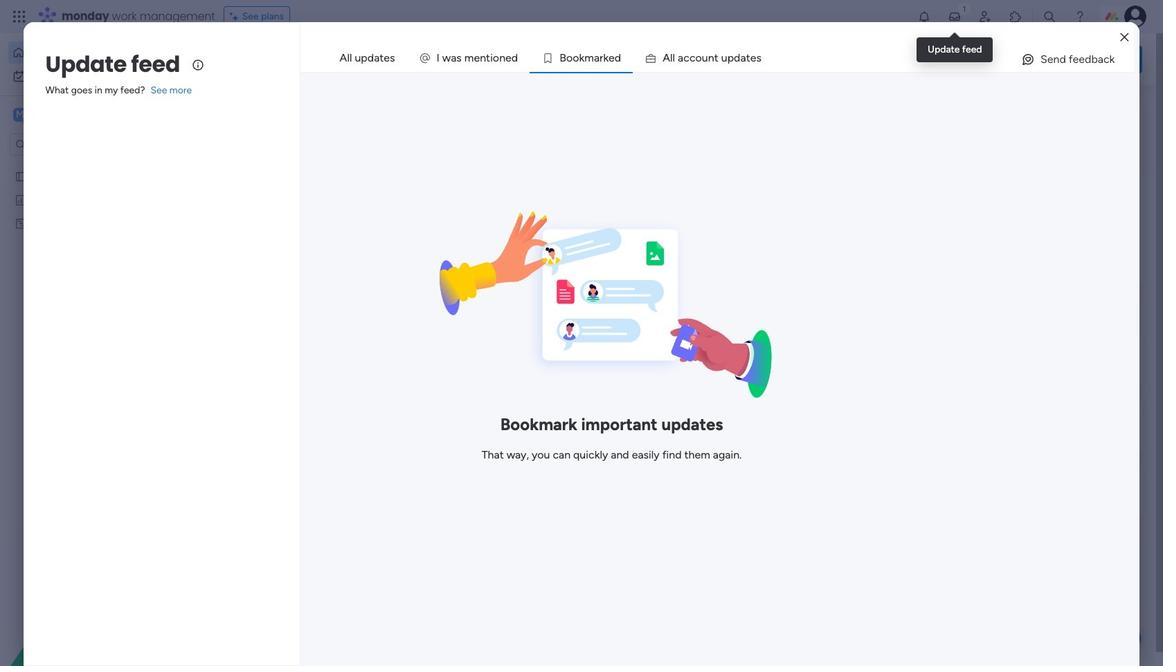 Task type: vqa. For each thing, say whether or not it's contained in the screenshot.
Bold image
no



Task type: locate. For each thing, give the bounding box(es) containing it.
public dashboard image down public board icon
[[15, 193, 28, 206]]

1 horizontal spatial public dashboard image
[[458, 253, 473, 268]]

quick search results list box
[[214, 129, 902, 313]]

0 horizontal spatial lottie animation image
[[0, 527, 177, 667]]

0 vertical spatial lottie animation image
[[543, 33, 932, 86]]

help center element
[[935, 397, 1143, 453]]

component image
[[684, 275, 697, 287]]

monday marketplace image
[[1009, 10, 1023, 24]]

lottie animation element
[[543, 33, 932, 86], [0, 527, 177, 667]]

0 vertical spatial option
[[8, 42, 168, 64]]

Search in workspace field
[[29, 137, 116, 153]]

option
[[8, 42, 168, 64], [8, 65, 168, 87], [0, 164, 177, 167]]

1 horizontal spatial lottie animation image
[[543, 33, 932, 86]]

public dashboard image up component icon
[[458, 253, 473, 268]]

select product image
[[12, 10, 26, 24]]

1 vertical spatial lottie animation element
[[0, 527, 177, 667]]

see plans image
[[230, 9, 242, 24]]

tab
[[328, 44, 407, 72]]

0 horizontal spatial lottie animation element
[[0, 527, 177, 667]]

notifications image
[[917, 10, 931, 24]]

list box
[[0, 162, 177, 422]]

1 image
[[958, 1, 971, 16]]

lottie animation image
[[543, 33, 932, 86], [0, 527, 177, 667]]

1 horizontal spatial lottie animation element
[[543, 33, 932, 86]]

contact sales element
[[935, 464, 1143, 519]]

give feedback image
[[1021, 53, 1035, 66]]

help image
[[1073, 10, 1087, 24]]

public dashboard image
[[15, 193, 28, 206], [458, 253, 473, 268]]

1 vertical spatial lottie animation image
[[0, 527, 177, 667]]

0 vertical spatial public dashboard image
[[15, 193, 28, 206]]

tab list
[[328, 44, 1134, 72]]

1 vertical spatial public dashboard image
[[458, 253, 473, 268]]



Task type: describe. For each thing, give the bounding box(es) containing it.
update feed image
[[948, 10, 962, 24]]

workspace selection element
[[13, 107, 116, 125]]

1 vertical spatial option
[[8, 65, 168, 87]]

v2 bolt switch image
[[1054, 52, 1062, 67]]

workspace image
[[13, 107, 27, 123]]

close image
[[1121, 32, 1129, 43]]

0 horizontal spatial public dashboard image
[[15, 193, 28, 206]]

getting started element
[[935, 331, 1143, 386]]

search everything image
[[1043, 10, 1057, 24]]

public board image
[[684, 253, 699, 268]]

component image
[[458, 275, 470, 287]]

0 vertical spatial lottie animation element
[[543, 33, 932, 86]]

public board image
[[15, 170, 28, 183]]

invite members image
[[978, 10, 992, 24]]

jacob simon image
[[1125, 6, 1147, 28]]

v2 user feedback image
[[946, 51, 956, 67]]

add to favorites image
[[637, 253, 651, 267]]

2 vertical spatial option
[[0, 164, 177, 167]]



